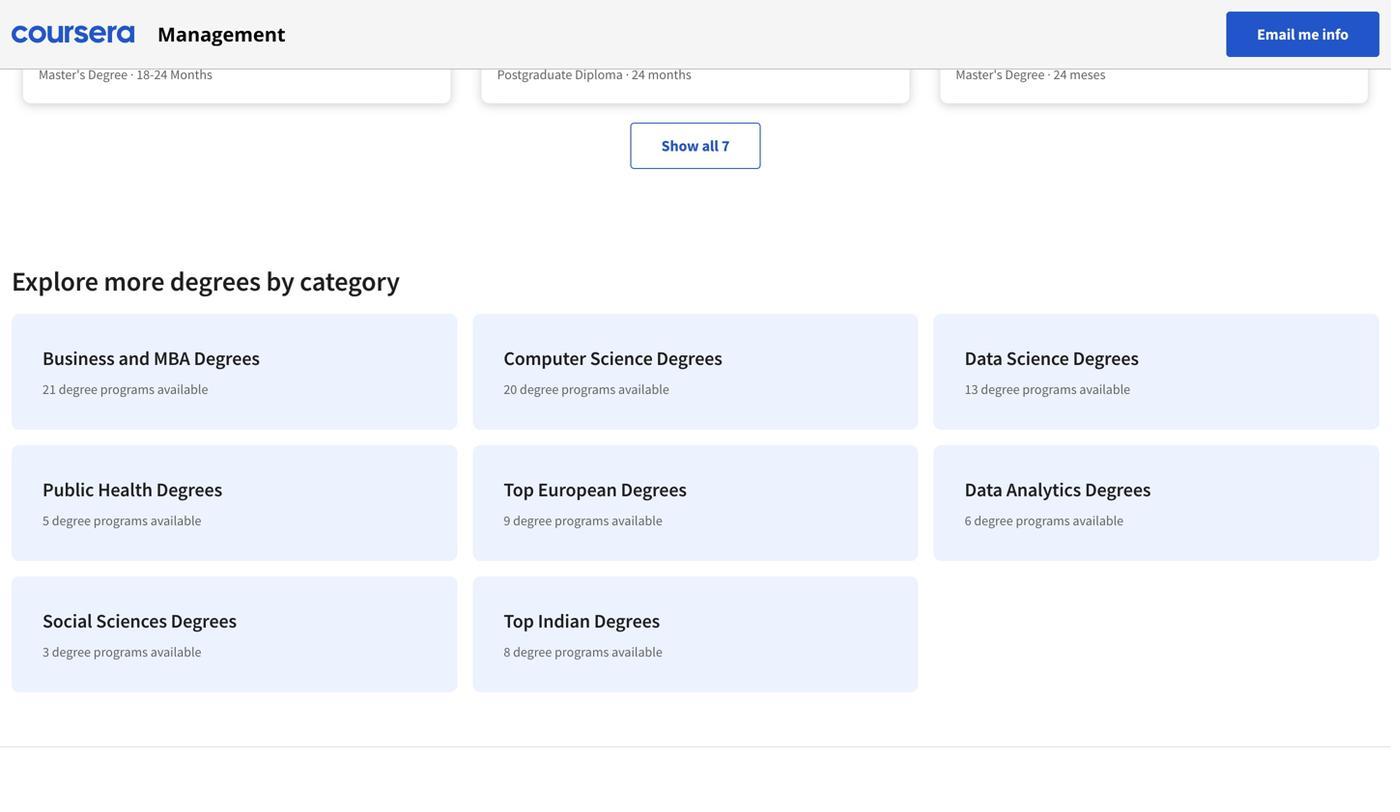 Task type: describe. For each thing, give the bounding box(es) containing it.
coursera image
[[12, 19, 134, 50]]

show all 7
[[662, 136, 730, 156]]

9 degree programs available
[[504, 512, 663, 529]]

all
[[702, 136, 719, 156]]

9
[[504, 512, 510, 529]]

degrees for data science degrees
[[1073, 346, 1139, 371]]

3
[[43, 644, 49, 661]]

6 degree programs available
[[965, 512, 1124, 529]]

programs for computer science degrees
[[561, 381, 616, 398]]

top for top european degrees
[[504, 478, 534, 502]]

master's degree · 24 meses link
[[940, 0, 1368, 103]]

degree for data science degrees
[[981, 381, 1020, 398]]

13
[[965, 381, 978, 398]]

programs for top indian degrees
[[555, 644, 609, 661]]

explore more degrees by category
[[12, 264, 400, 298]]

programs for data analytics degrees
[[1016, 512, 1070, 529]]

postgraduate diploma · 24 months link
[[482, 0, 910, 103]]

show all 7 button
[[631, 123, 761, 169]]

master's for master's degree · 24 meses
[[956, 66, 1003, 83]]

in
[[149, 8, 160, 25]]

programs for data science degrees
[[1023, 381, 1077, 398]]

degrees for data analytics degrees
[[1085, 478, 1151, 502]]

3 degree programs available
[[43, 644, 201, 661]]

24 for postgraduate diploma · 24 months
[[632, 66, 645, 83]]

public
[[43, 478, 94, 502]]

0 vertical spatial business
[[55, 8, 105, 25]]

degree for business and mba degrees
[[59, 381, 98, 398]]

6
[[965, 512, 972, 529]]

computer
[[504, 346, 586, 371]]

postgraduate diploma · 24 months
[[497, 66, 692, 83]]

degrees for public health degrees
[[156, 478, 222, 502]]

2022)
[[304, 8, 335, 25]]

and
[[118, 346, 150, 371]]

mba
[[154, 346, 190, 371]]

master's degree · 24 meses
[[956, 66, 1106, 83]]

· for meses
[[1048, 66, 1051, 83]]

european
[[538, 478, 617, 502]]

#1 business school in europe (financial times, 2022)
[[39, 8, 335, 25]]

list containing business and mba degrees
[[4, 306, 1388, 701]]

degrees for top indian degrees
[[594, 609, 660, 633]]

degree for computer science degrees
[[520, 381, 559, 398]]

master's for master's degree · 18-24 months
[[39, 66, 85, 83]]

13 degree programs available
[[965, 381, 1131, 398]]

meses
[[1070, 66, 1106, 83]]

degrees for social sciences degrees
[[171, 609, 237, 633]]

info
[[1322, 25, 1349, 44]]

postgraduate
[[497, 66, 572, 83]]

degrees for top european degrees
[[621, 478, 687, 502]]

me
[[1298, 25, 1319, 44]]

sciences
[[96, 609, 167, 633]]

europe
[[162, 8, 203, 25]]

(financial
[[206, 8, 261, 25]]

science for computer
[[590, 346, 653, 371]]



Task type: vqa. For each thing, say whether or not it's contained in the screenshot.


Task type: locate. For each thing, give the bounding box(es) containing it.
3 · from the left
[[1048, 66, 1051, 83]]

24 inside "link"
[[632, 66, 645, 83]]

available for computer science degrees
[[618, 381, 669, 398]]

5
[[43, 512, 49, 529]]

1 vertical spatial business
[[43, 346, 115, 371]]

programs down top indian degrees
[[555, 644, 609, 661]]

2 horizontal spatial 24
[[1054, 66, 1067, 83]]

science up 13 degree programs available at the right of page
[[1007, 346, 1069, 371]]

0 horizontal spatial ·
[[130, 66, 134, 83]]

0 vertical spatial data
[[965, 346, 1003, 371]]

3 24 from the left
[[1054, 66, 1067, 83]]

20 degree programs available
[[504, 381, 669, 398]]

available for top european degrees
[[612, 512, 663, 529]]

degree right 5
[[52, 512, 91, 529]]

· inside "link"
[[626, 66, 629, 83]]

data analytics degrees
[[965, 478, 1151, 502]]

0 vertical spatial top
[[504, 478, 534, 502]]

24 for master's degree · 24 meses
[[1054, 66, 1067, 83]]

business up the 21
[[43, 346, 115, 371]]

1 horizontal spatial science
[[1007, 346, 1069, 371]]

data for data science degrees
[[965, 346, 1003, 371]]

degrees
[[170, 264, 261, 298]]

1 data from the top
[[965, 346, 1003, 371]]

programs down european
[[555, 512, 609, 529]]

degree for public health degrees
[[52, 512, 91, 529]]

times,
[[264, 8, 301, 25]]

degree left meses
[[1005, 66, 1045, 83]]

0 horizontal spatial science
[[590, 346, 653, 371]]

analytics
[[1007, 478, 1081, 502]]

business
[[55, 8, 105, 25], [43, 346, 115, 371]]

programs for top european degrees
[[555, 512, 609, 529]]

0 horizontal spatial 24
[[154, 66, 168, 83]]

more
[[104, 264, 165, 298]]

1 · from the left
[[130, 66, 134, 83]]

social sciences degrees
[[43, 609, 237, 633]]

social
[[43, 609, 92, 633]]

8
[[504, 644, 510, 661]]

top for top indian degrees
[[504, 609, 534, 633]]

management
[[157, 21, 286, 47]]

· left 18-
[[130, 66, 134, 83]]

available down data analytics degrees
[[1073, 512, 1124, 529]]

degree right 20
[[520, 381, 559, 398]]

indian
[[538, 609, 590, 633]]

degree right "8"
[[513, 644, 552, 661]]

health
[[98, 478, 153, 502]]

top up "8"
[[504, 609, 534, 633]]

computer science degrees
[[504, 346, 723, 371]]

2 data from the top
[[965, 478, 1003, 502]]

public health degrees
[[43, 478, 222, 502]]

2 horizontal spatial ·
[[1048, 66, 1051, 83]]

business and mba degrees
[[43, 346, 260, 371]]

1 horizontal spatial 24
[[632, 66, 645, 83]]

18-
[[136, 66, 154, 83]]

degree for top indian degrees
[[513, 644, 552, 661]]

data
[[965, 346, 1003, 371], [965, 478, 1003, 502]]

· left meses
[[1048, 66, 1051, 83]]

· for 24
[[130, 66, 134, 83]]

degree for 18-
[[88, 66, 128, 83]]

data up 13
[[965, 346, 1003, 371]]

degree right "9"
[[513, 512, 552, 529]]

top
[[504, 478, 534, 502], [504, 609, 534, 633]]

programs down computer science degrees
[[561, 381, 616, 398]]

science up 20 degree programs available
[[590, 346, 653, 371]]

· for months
[[626, 66, 629, 83]]

8 degree programs available
[[504, 644, 663, 661]]

email
[[1257, 25, 1295, 44]]

· right diploma
[[626, 66, 629, 83]]

degree left 18-
[[88, 66, 128, 83]]

available down public health degrees
[[151, 512, 201, 529]]

degree right the 21
[[59, 381, 98, 398]]

1 vertical spatial top
[[504, 609, 534, 633]]

diploma
[[575, 66, 623, 83]]

programs for business and mba degrees
[[100, 381, 155, 398]]

science
[[590, 346, 653, 371], [1007, 346, 1069, 371]]

available down social sciences degrees
[[151, 644, 201, 661]]

programs
[[100, 381, 155, 398], [561, 381, 616, 398], [1023, 381, 1077, 398], [94, 512, 148, 529], [555, 512, 609, 529], [1016, 512, 1070, 529], [94, 644, 148, 661], [555, 644, 609, 661]]

degree right "6"
[[974, 512, 1013, 529]]

degrees for computer science degrees
[[657, 346, 723, 371]]

available for business and mba degrees
[[157, 381, 208, 398]]

programs down and at the left top of the page
[[100, 381, 155, 398]]

1 horizontal spatial degree
[[1005, 66, 1045, 83]]

months
[[648, 66, 692, 83]]

1 horizontal spatial master's
[[956, 66, 1003, 83]]

degrees
[[194, 346, 260, 371], [657, 346, 723, 371], [1073, 346, 1139, 371], [156, 478, 222, 502], [621, 478, 687, 502], [1085, 478, 1151, 502], [171, 609, 237, 633], [594, 609, 660, 633]]

top up "9"
[[504, 478, 534, 502]]

available down mba
[[157, 381, 208, 398]]

2 science from the left
[[1007, 346, 1069, 371]]

master's degree · 18-24 months
[[39, 66, 212, 83]]

21 degree programs available
[[43, 381, 208, 398]]

email me info
[[1257, 25, 1349, 44]]

show
[[662, 136, 699, 156]]

degree right 13
[[981, 381, 1020, 398]]

available down top indian degrees
[[612, 644, 663, 661]]

available
[[157, 381, 208, 398], [618, 381, 669, 398], [1080, 381, 1131, 398], [151, 512, 201, 529], [612, 512, 663, 529], [1073, 512, 1124, 529], [151, 644, 201, 661], [612, 644, 663, 661]]

programs down health on the bottom of the page
[[94, 512, 148, 529]]

list
[[4, 306, 1388, 701]]

degree
[[59, 381, 98, 398], [520, 381, 559, 398], [981, 381, 1020, 398], [52, 512, 91, 529], [513, 512, 552, 529], [974, 512, 1013, 529], [52, 644, 91, 661], [513, 644, 552, 661]]

1 top from the top
[[504, 478, 534, 502]]

0 horizontal spatial degree
[[88, 66, 128, 83]]

programs down analytics
[[1016, 512, 1070, 529]]

available down computer science degrees
[[618, 381, 669, 398]]

available for social sciences degrees
[[151, 644, 201, 661]]

available for data science degrees
[[1080, 381, 1131, 398]]

available for data analytics degrees
[[1073, 512, 1124, 529]]

1 vertical spatial data
[[965, 478, 1003, 502]]

top indian degrees
[[504, 609, 660, 633]]

explore
[[12, 264, 98, 298]]

2 · from the left
[[626, 66, 629, 83]]

5 degree programs available
[[43, 512, 201, 529]]

1 master's from the left
[[39, 66, 85, 83]]

months
[[170, 66, 212, 83]]

1 horizontal spatial ·
[[626, 66, 629, 83]]

by
[[266, 264, 294, 298]]

2 master's from the left
[[956, 66, 1003, 83]]

2 degree from the left
[[1005, 66, 1045, 83]]

data science degrees
[[965, 346, 1139, 371]]

degree for 24
[[1005, 66, 1045, 83]]

degree for data analytics degrees
[[974, 512, 1013, 529]]

20
[[504, 381, 517, 398]]

school
[[107, 8, 146, 25]]

available down top european degrees
[[612, 512, 663, 529]]

1 24 from the left
[[154, 66, 168, 83]]

#1
[[39, 8, 52, 25]]

2 24 from the left
[[632, 66, 645, 83]]

degree
[[88, 66, 128, 83], [1005, 66, 1045, 83]]

24
[[154, 66, 168, 83], [632, 66, 645, 83], [1054, 66, 1067, 83]]

degree for top european degrees
[[513, 512, 552, 529]]

programs for public health degrees
[[94, 512, 148, 529]]

data for data analytics degrees
[[965, 478, 1003, 502]]

available for top indian degrees
[[612, 644, 663, 661]]

degree inside master's degree · 24 meses link
[[1005, 66, 1045, 83]]

1 science from the left
[[590, 346, 653, 371]]

21
[[43, 381, 56, 398]]

category
[[300, 264, 400, 298]]

7
[[722, 136, 730, 156]]

programs for social sciences degrees
[[94, 644, 148, 661]]

degree for social sciences degrees
[[52, 644, 91, 661]]

·
[[130, 66, 134, 83], [626, 66, 629, 83], [1048, 66, 1051, 83]]

email me info button
[[1226, 12, 1380, 57]]

programs down sciences
[[94, 644, 148, 661]]

0 horizontal spatial master's
[[39, 66, 85, 83]]

degree right 3
[[52, 644, 91, 661]]

master's
[[39, 66, 85, 83], [956, 66, 1003, 83]]

data up "6"
[[965, 478, 1003, 502]]

science for data
[[1007, 346, 1069, 371]]

available down data science degrees
[[1080, 381, 1131, 398]]

1 degree from the left
[[88, 66, 128, 83]]

2 top from the top
[[504, 609, 534, 633]]

top european degrees
[[504, 478, 687, 502]]

programs down data science degrees
[[1023, 381, 1077, 398]]

business right '#1'
[[55, 8, 105, 25]]

available for public health degrees
[[151, 512, 201, 529]]



